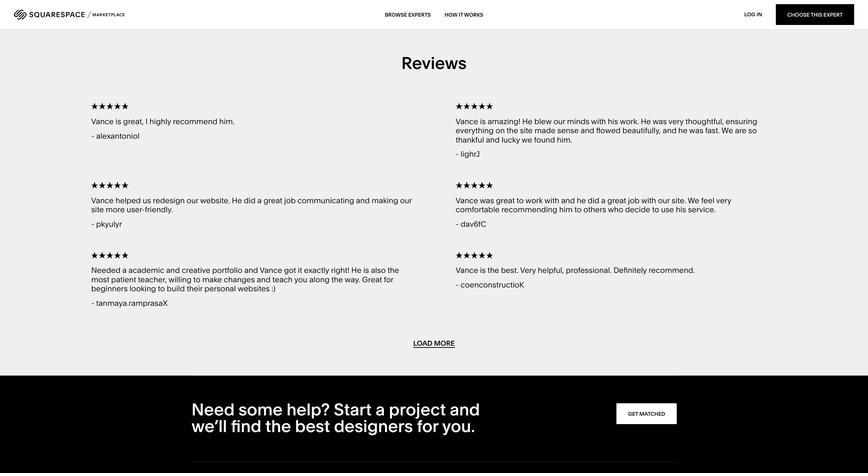 Task type: vqa. For each thing, say whether or not it's contained in the screenshot.
leftmost with
yes



Task type: describe. For each thing, give the bounding box(es) containing it.
log in link
[[745, 11, 763, 18]]

1 horizontal spatial was
[[653, 117, 667, 126]]

changes
[[224, 275, 255, 284]]

how
[[445, 11, 458, 18]]

- for - lighrj
[[456, 150, 459, 159]]

vance inside needed a academic and creative portfolio and vance got it exactly right! he is also the most patient teacher, willing to make changes and teach you along the way. great for beginners looking to build their personal websites :)
[[260, 266, 282, 275]]

on
[[496, 126, 505, 135]]

project
[[389, 399, 446, 420]]

redesign
[[153, 196, 185, 205]]

with inside vance is amazing!  he blew our minds with his work.  he was very thoughtful, ensuring everything on the site made sense and flowed beautifully, and he was fast.  we are so thankful and lucky we found him.
[[592, 117, 607, 126]]

and inside vance was great to work with and he did a great job with our site.  we feel very comfortable recommending him to others who decide to use his service.
[[562, 196, 575, 205]]

this
[[811, 11, 823, 18]]

- lighrj
[[456, 150, 480, 159]]

squarespace marketplace image
[[14, 9, 125, 20]]

looking
[[130, 284, 156, 293]]

flowed
[[597, 126, 621, 135]]

- for - alexantoniol
[[91, 131, 94, 141]]

communicating
[[298, 196, 354, 205]]

vance for vance helped us redesign our website. he did a great job communicating and making our site more user-friendly.
[[91, 196, 114, 205]]

matched
[[640, 411, 666, 417]]

find
[[231, 416, 262, 436]]

3 great from the left
[[608, 196, 627, 205]]

he left blew
[[523, 117, 533, 126]]

creative
[[182, 266, 211, 275]]

- coenconstructiok
[[456, 280, 525, 290]]

everything
[[456, 126, 494, 135]]

get matched link
[[617, 403, 677, 424]]

you.
[[442, 416, 475, 436]]

found
[[535, 135, 555, 145]]

he inside vance helped us redesign our website. he did a great job communicating and making our site more user-friendly.
[[232, 196, 242, 205]]

we'll
[[192, 416, 227, 436]]

start
[[334, 399, 372, 420]]

more
[[106, 205, 125, 214]]

and inside vance helped us redesign our website. he did a great job communicating and making our site more user-friendly.
[[356, 196, 370, 205]]

service.
[[689, 205, 716, 214]]

very inside vance was great to work with and he did a great job with our site.  we feel very comfortable recommending him to others who decide to use his service.
[[717, 196, 732, 205]]

very
[[521, 266, 536, 275]]

get matched
[[629, 411, 666, 417]]

thankful
[[456, 135, 484, 145]]

right!
[[331, 266, 350, 275]]

patient
[[111, 275, 136, 284]]

needed a academic and creative portfolio and vance got it exactly right! he is also the most patient teacher, willing to make changes and teach you along the way. great for beginners looking to build their personal websites :)
[[91, 266, 399, 293]]

- for - dav6fc
[[456, 220, 459, 229]]

need
[[192, 399, 235, 420]]

our inside vance was great to work with and he did a great job with our site.  we feel very comfortable recommending him to others who decide to use his service.
[[659, 196, 670, 205]]

teach
[[273, 275, 293, 284]]

build
[[167, 284, 185, 293]]

we inside vance is amazing!  he blew our minds with his work.  he was very thoughtful, ensuring everything on the site made sense and flowed beautifully, and he was fast.  we are so thankful and lucky we found him.
[[722, 126, 734, 135]]

vance for vance was great to work with and he did a great job with our site.  we feel very comfortable recommending him to others who decide to use his service.
[[456, 196, 479, 205]]

fast.
[[706, 126, 720, 135]]

his inside vance was great to work with and he did a great job with our site.  we feel very comfortable recommending him to others who decide to use his service.
[[676, 205, 687, 214]]

is for - coenconstructiok
[[480, 266, 486, 275]]

is for - alexantoniol
[[116, 117, 121, 126]]

helpful,
[[538, 266, 565, 275]]

way.
[[345, 275, 361, 284]]

portfolio
[[212, 266, 243, 275]]

thoughtful,
[[686, 117, 725, 126]]

job inside vance helped us redesign our website. he did a great job communicating and making our site more user-friendly.
[[284, 196, 296, 205]]

the left way.
[[332, 275, 343, 284]]

comfortable
[[456, 205, 500, 214]]

highly
[[150, 117, 171, 126]]

lighrj
[[461, 150, 480, 159]]

log
[[745, 11, 756, 18]]

reviews
[[402, 53, 467, 73]]

vance for vance is amazing!  he blew our minds with his work.  he was very thoughtful, ensuring everything on the site made sense and flowed beautifully, and he was fast.  we are so thankful and lucky we found him.
[[456, 117, 479, 126]]

0 horizontal spatial him.
[[219, 117, 235, 126]]

to left make
[[193, 275, 201, 284]]

he inside needed a academic and creative portfolio and vance got it exactly right! he is also the most patient teacher, willing to make changes and teach you along the way. great for beginners looking to build their personal websites :)
[[352, 266, 362, 275]]

for inside needed a academic and creative portfolio and vance got it exactly right! he is also the most patient teacher, willing to make changes and teach you along the way. great for beginners looking to build their personal websites :)
[[384, 275, 394, 284]]

works
[[465, 11, 484, 18]]

the inside need some help? start a project and we'll find the best designers for you.
[[266, 416, 291, 436]]

help?
[[287, 399, 330, 420]]

vance for vance is the best. very helpful, professional. definitely recommend.
[[456, 266, 479, 275]]

he inside vance is amazing!  he blew our minds with his work.  he was very thoughtful, ensuring everything on the site made sense and flowed beautifully, and he was fast.  we are so thankful and lucky we found him.
[[679, 126, 688, 135]]

is inside needed a academic and creative portfolio and vance got it exactly right! he is also the most patient teacher, willing to make changes and teach you along the way. great for beginners looking to build their personal websites :)
[[364, 266, 369, 275]]

to right him
[[575, 205, 582, 214]]

did inside vance helped us redesign our website. he did a great job communicating and making our site more user-friendly.
[[244, 196, 256, 205]]

load more
[[414, 339, 455, 348]]

teacher,
[[138, 275, 167, 284]]

to left work at the right top
[[517, 196, 524, 205]]

- for - coenconstructiok
[[456, 280, 459, 290]]

feel
[[702, 196, 715, 205]]

log in
[[745, 11, 763, 18]]

along
[[310, 275, 330, 284]]

some
[[239, 399, 283, 420]]

and inside need some help? start a project and we'll find the best designers for you.
[[450, 399, 480, 420]]

- alexantoniol
[[91, 131, 140, 141]]

a inside vance helped us redesign our website. he did a great job communicating and making our site more user-friendly.
[[258, 196, 262, 205]]

need some help? start a project and we'll find the best designers for you.
[[192, 399, 480, 436]]

did inside vance was great to work with and he did a great job with our site.  we feel very comfortable recommending him to others who decide to use his service.
[[588, 196, 600, 205]]

best.
[[501, 266, 519, 275]]

we inside vance was great to work with and he did a great job with our site.  we feel very comfortable recommending him to others who decide to use his service.
[[688, 196, 700, 205]]

it
[[459, 11, 464, 18]]

make
[[202, 275, 222, 284]]

our left website.
[[187, 196, 199, 205]]

choose this expert link
[[777, 4, 855, 25]]

dav6fc
[[461, 220, 487, 229]]

others
[[584, 205, 607, 214]]

vance was great to work with and he did a great job with our site.  we feel very comfortable recommending him to others who decide to use his service.
[[456, 196, 732, 214]]

choose this expert
[[788, 11, 844, 18]]

is for - lighrj
[[480, 117, 486, 126]]

blew
[[535, 117, 552, 126]]

also
[[371, 266, 386, 275]]

professional.
[[566, 266, 612, 275]]

it
[[298, 266, 302, 275]]

decide
[[626, 205, 651, 214]]

great,
[[123, 117, 144, 126]]

choose
[[788, 11, 810, 18]]

lucky
[[502, 135, 520, 145]]

2 horizontal spatial with
[[642, 196, 657, 205]]

2 great from the left
[[496, 196, 515, 205]]

vance for vance is great, i highly recommend him.
[[91, 117, 114, 126]]



Task type: locate. For each thing, give the bounding box(es) containing it.
1 vertical spatial very
[[717, 196, 732, 205]]

designers
[[334, 416, 413, 436]]

0 horizontal spatial did
[[244, 196, 256, 205]]

recommending
[[502, 205, 558, 214]]

best
[[295, 416, 330, 436]]

2 horizontal spatial was
[[690, 126, 704, 135]]

coenconstructiok
[[461, 280, 525, 290]]

recommend.
[[649, 266, 696, 275]]

0 horizontal spatial with
[[545, 196, 560, 205]]

1 vertical spatial we
[[688, 196, 700, 205]]

1 did from the left
[[244, 196, 256, 205]]

vance is the best. very helpful, professional. definitely recommend.
[[456, 266, 696, 275]]

vance is amazing!  he blew our minds with his work.  he was very thoughtful, ensuring everything on the site made sense and flowed beautifully, and he was fast.  we are so thankful and lucky we found him.
[[456, 117, 758, 145]]

site inside vance is amazing!  he blew our minds with his work.  he was very thoughtful, ensuring everything on the site made sense and flowed beautifully, and he was fast.  we are so thankful and lucky we found him.
[[521, 126, 533, 135]]

did
[[244, 196, 256, 205], [588, 196, 600, 205]]

got
[[284, 266, 296, 275]]

full star image
[[99, 103, 106, 110], [464, 103, 471, 110], [487, 103, 493, 110], [107, 182, 113, 189], [114, 182, 121, 189], [122, 182, 129, 189], [456, 182, 463, 189], [464, 182, 471, 189], [479, 182, 486, 189], [114, 252, 121, 259], [122, 252, 129, 259], [464, 252, 471, 259], [487, 252, 493, 259]]

0 horizontal spatial he
[[577, 196, 586, 205]]

expert
[[824, 11, 844, 18]]

you
[[295, 275, 308, 284]]

0 vertical spatial site
[[521, 126, 533, 135]]

with right "minds"
[[592, 117, 607, 126]]

our right blew
[[554, 117, 566, 126]]

is
[[116, 117, 121, 126], [480, 117, 486, 126], [364, 266, 369, 275], [480, 266, 486, 275]]

the right also
[[388, 266, 399, 275]]

vance up - alexantoniol
[[91, 117, 114, 126]]

vance up - dav6fc
[[456, 196, 479, 205]]

him.
[[219, 117, 235, 126], [557, 135, 573, 145]]

making
[[372, 196, 399, 205]]

who
[[609, 205, 624, 214]]

sense
[[558, 126, 579, 135]]

browse experts link
[[385, 4, 431, 25]]

was left fast.
[[690, 126, 704, 135]]

site right lucky
[[521, 126, 533, 135]]

for
[[384, 275, 394, 284], [417, 416, 439, 436]]

is inside vance is amazing!  he blew our minds with his work.  he was very thoughtful, ensuring everything on the site made sense and flowed beautifully, and he was fast.  we are so thankful and lucky we found him.
[[480, 117, 486, 126]]

0 horizontal spatial for
[[384, 275, 394, 284]]

vance inside vance helped us redesign our website. he did a great job communicating and making our site more user-friendly.
[[91, 196, 114, 205]]

vance inside vance was great to work with and he did a great job with our site.  we feel very comfortable recommending him to others who decide to use his service.
[[456, 196, 479, 205]]

he right website.
[[232, 196, 242, 205]]

tanmaya.ramprasax
[[96, 299, 168, 308]]

- tanmaya.ramprasax
[[91, 299, 168, 308]]

beautifully,
[[623, 126, 662, 135]]

to
[[517, 196, 524, 205], [575, 205, 582, 214], [653, 205, 660, 214], [193, 275, 201, 284], [158, 284, 165, 293]]

- for - tanmaya.ramprasax
[[91, 299, 94, 308]]

browse
[[385, 11, 407, 18]]

beginners
[[91, 284, 128, 293]]

the inside vance is amazing!  he blew our minds with his work.  he was very thoughtful, ensuring everything on the site made sense and flowed beautifully, and he was fast.  we are so thankful and lucky we found him.
[[507, 126, 519, 135]]

helped
[[116, 196, 141, 205]]

friendly.
[[145, 205, 173, 214]]

we
[[522, 135, 533, 145]]

we left are at the top right
[[722, 126, 734, 135]]

very right feel
[[717, 196, 732, 205]]

- dav6fc
[[456, 220, 487, 229]]

did left who
[[588, 196, 600, 205]]

0 horizontal spatial was
[[480, 196, 495, 205]]

1 vertical spatial he
[[577, 196, 586, 205]]

work.
[[620, 117, 640, 126]]

1 horizontal spatial did
[[588, 196, 600, 205]]

great inside vance helped us redesign our website. he did a great job communicating and making our site more user-friendly.
[[264, 196, 283, 205]]

1 horizontal spatial site
[[521, 126, 533, 135]]

user-
[[127, 205, 145, 214]]

amazing!
[[488, 117, 521, 126]]

1 horizontal spatial with
[[592, 117, 607, 126]]

our left site.
[[659, 196, 670, 205]]

0 horizontal spatial his
[[608, 117, 619, 126]]

1 horizontal spatial his
[[676, 205, 687, 214]]

2 horizontal spatial great
[[608, 196, 627, 205]]

site up - pkyulyr
[[91, 205, 104, 214]]

- pkyulyr
[[91, 220, 122, 229]]

he inside vance was great to work with and he did a great job with our site.  we feel very comfortable recommending him to others who decide to use his service.
[[577, 196, 586, 205]]

website.
[[200, 196, 230, 205]]

0 horizontal spatial site
[[91, 205, 104, 214]]

their
[[187, 284, 203, 293]]

1 great from the left
[[264, 196, 283, 205]]

the right on
[[507, 126, 519, 135]]

was up dav6fc
[[480, 196, 495, 205]]

is left also
[[364, 266, 369, 275]]

him. right recommend
[[219, 117, 235, 126]]

most
[[91, 275, 109, 284]]

very left thoughtful,
[[669, 117, 684, 126]]

so
[[749, 126, 758, 135]]

our
[[554, 117, 566, 126], [187, 196, 199, 205], [400, 196, 412, 205], [659, 196, 670, 205]]

his inside vance is amazing!  he blew our minds with his work.  he was very thoughtful, ensuring everything on the site made sense and flowed beautifully, and he was fast.  we are so thankful and lucky we found him.
[[608, 117, 619, 126]]

him. inside vance is amazing!  he blew our minds with his work.  he was very thoughtful, ensuring everything on the site made sense and flowed beautifully, and he was fast.  we are so thankful and lucky we found him.
[[557, 135, 573, 145]]

full star image
[[91, 103, 98, 110], [107, 103, 113, 110], [114, 103, 121, 110], [122, 103, 129, 110], [456, 103, 463, 110], [471, 103, 478, 110], [479, 103, 486, 110], [91, 182, 98, 189], [99, 182, 106, 189], [471, 182, 478, 189], [487, 182, 493, 189], [91, 252, 98, 259], [99, 252, 106, 259], [107, 252, 113, 259], [456, 252, 463, 259], [471, 252, 478, 259], [479, 252, 486, 259]]

0 horizontal spatial great
[[264, 196, 283, 205]]

1 horizontal spatial him.
[[557, 135, 573, 145]]

the
[[507, 126, 519, 135], [388, 266, 399, 275], [488, 266, 500, 275], [332, 275, 343, 284], [266, 416, 291, 436]]

load more link
[[414, 339, 455, 348]]

for right the great
[[384, 275, 394, 284]]

1 horizontal spatial very
[[717, 196, 732, 205]]

1 vertical spatial site
[[91, 205, 104, 214]]

his left work.
[[608, 117, 619, 126]]

personal
[[205, 284, 236, 293]]

him
[[560, 205, 573, 214]]

load
[[414, 339, 433, 348]]

1 vertical spatial for
[[417, 416, 439, 436]]

our inside vance is amazing!  he blew our minds with his work.  he was very thoughtful, ensuring everything on the site made sense and flowed beautifully, and he was fast.  we are so thankful and lucky we found him.
[[554, 117, 566, 126]]

1 horizontal spatial for
[[417, 416, 439, 436]]

1 horizontal spatial he
[[679, 126, 688, 135]]

he left fast.
[[679, 126, 688, 135]]

for inside need some help? start a project and we'll find the best designers for you.
[[417, 416, 439, 436]]

his
[[608, 117, 619, 126], [676, 205, 687, 214]]

vance up - pkyulyr
[[91, 196, 114, 205]]

with right work at the right top
[[545, 196, 560, 205]]

get
[[629, 411, 639, 417]]

vance up the thankful at the right of the page
[[456, 117, 479, 126]]

the up 'coenconstructiok'
[[488, 266, 500, 275]]

experts
[[409, 11, 431, 18]]

0 horizontal spatial we
[[688, 196, 700, 205]]

he right the right!
[[352, 266, 362, 275]]

0 vertical spatial him.
[[219, 117, 235, 126]]

websites
[[238, 284, 270, 293]]

1 job from the left
[[284, 196, 296, 205]]

exactly
[[304, 266, 329, 275]]

is left on
[[480, 117, 486, 126]]

2 did from the left
[[588, 196, 600, 205]]

job inside vance was great to work with and he did a great job with our site.  we feel very comfortable recommending him to others who decide to use his service.
[[629, 196, 640, 205]]

vance inside vance is amazing!  he blew our minds with his work.  he was very thoughtful, ensuring everything on the site made sense and flowed beautifully, and he was fast.  we are so thankful and lucky we found him.
[[456, 117, 479, 126]]

- for - pkyulyr
[[91, 220, 94, 229]]

to left build
[[158, 284, 165, 293]]

0 vertical spatial we
[[722, 126, 734, 135]]

vance helped us redesign our website. he did a great job communicating and making our site more user-friendly.
[[91, 196, 412, 214]]

vance up :) on the left of page
[[260, 266, 282, 275]]

was right work.
[[653, 117, 667, 126]]

0 vertical spatial for
[[384, 275, 394, 284]]

to left "use"
[[653, 205, 660, 214]]

2 job from the left
[[629, 196, 640, 205]]

vance is great, i highly recommend him.
[[91, 117, 235, 126]]

0 vertical spatial his
[[608, 117, 619, 126]]

browse experts
[[385, 11, 431, 18]]

we
[[722, 126, 734, 135], [688, 196, 700, 205]]

1 horizontal spatial we
[[722, 126, 734, 135]]

made
[[535, 126, 556, 135]]

0 vertical spatial he
[[679, 126, 688, 135]]

i
[[146, 117, 148, 126]]

the right find on the left
[[266, 416, 291, 436]]

definitely
[[614, 266, 647, 275]]

1 vertical spatial him.
[[557, 135, 573, 145]]

he right him
[[577, 196, 586, 205]]

are
[[736, 126, 747, 135]]

was inside vance was great to work with and he did a great job with our site.  we feel very comfortable recommending him to others who decide to use his service.
[[480, 196, 495, 205]]

alexantoniol
[[96, 131, 140, 141]]

how it works link
[[445, 4, 484, 25]]

did right website.
[[244, 196, 256, 205]]

0 vertical spatial very
[[669, 117, 684, 126]]

how it works
[[445, 11, 484, 18]]

is up - coenconstructiok
[[480, 266, 486, 275]]

for left you.
[[417, 416, 439, 436]]

vance up - coenconstructiok
[[456, 266, 479, 275]]

work
[[526, 196, 543, 205]]

1 vertical spatial his
[[676, 205, 687, 214]]

a inside needed a academic and creative portfolio and vance got it exactly right! he is also the most patient teacher, willing to make changes and teach you along the way. great for beginners looking to build their personal websites :)
[[122, 266, 127, 275]]

he right work.
[[641, 117, 652, 126]]

we left feel
[[688, 196, 700, 205]]

he
[[679, 126, 688, 135], [577, 196, 586, 205]]

very inside vance is amazing!  he blew our minds with his work.  he was very thoughtful, ensuring everything on the site made sense and flowed beautifully, and he was fast.  we are so thankful and lucky we found him.
[[669, 117, 684, 126]]

willing
[[169, 275, 192, 284]]

academic
[[129, 266, 164, 275]]

is up alexantoniol
[[116, 117, 121, 126]]

:)
[[272, 284, 276, 293]]

1 horizontal spatial great
[[496, 196, 515, 205]]

recommend
[[173, 117, 218, 126]]

a inside vance was great to work with and he did a great job with our site.  we feel very comfortable recommending him to others who decide to use his service.
[[602, 196, 606, 205]]

0 horizontal spatial very
[[669, 117, 684, 126]]

minds
[[568, 117, 590, 126]]

him. right found
[[557, 135, 573, 145]]

his right "use"
[[676, 205, 687, 214]]

1 horizontal spatial job
[[629, 196, 640, 205]]

site inside vance helped us redesign our website. he did a great job communicating and making our site more user-friendly.
[[91, 205, 104, 214]]

with left "use"
[[642, 196, 657, 205]]

our right making
[[400, 196, 412, 205]]

a inside need some help? start a project and we'll find the best designers for you.
[[376, 399, 385, 420]]

0 horizontal spatial job
[[284, 196, 296, 205]]



